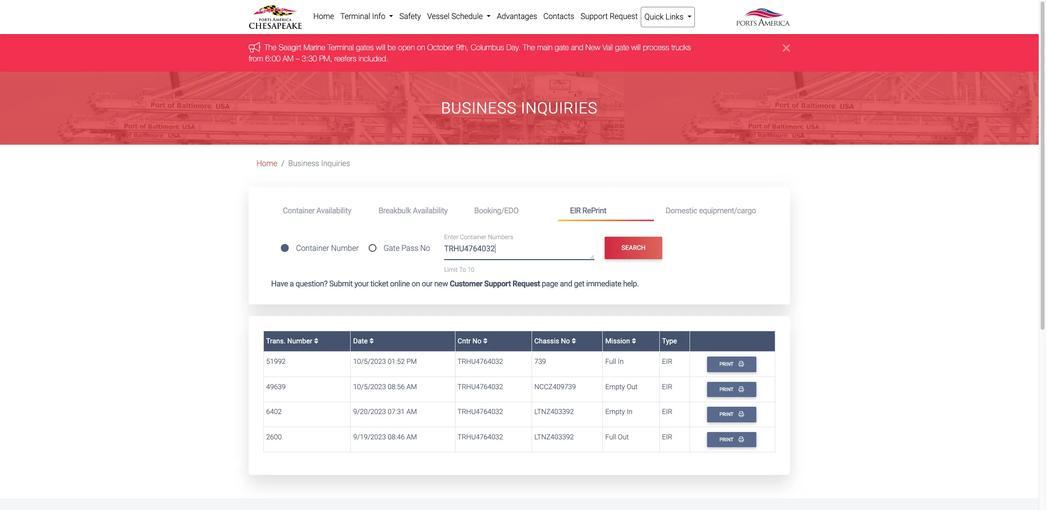 Task type: locate. For each thing, give the bounding box(es) containing it.
2 print from the top
[[720, 387, 735, 393]]

business
[[441, 99, 517, 118], [288, 159, 319, 168]]

gate right 'vail'
[[615, 43, 630, 52]]

number
[[331, 244, 359, 253], [287, 337, 312, 346]]

full in
[[606, 358, 624, 367]]

terminal info
[[341, 12, 387, 21]]

cntr no
[[458, 337, 483, 346]]

2 print link from the top
[[707, 382, 757, 398]]

2 empty from the top
[[606, 409, 625, 417]]

2 vertical spatial container
[[296, 244, 329, 253]]

trhu4764032 for 9/20/2023 07:31 am
[[458, 409, 503, 417]]

49639
[[266, 383, 286, 392]]

0 vertical spatial 10/5/2023
[[353, 358, 386, 367]]

1 print link from the top
[[707, 357, 757, 373]]

number left sort icon
[[287, 337, 312, 346]]

in down mission link
[[618, 358, 624, 367]]

1 horizontal spatial in
[[627, 409, 633, 417]]

1 empty from the top
[[606, 383, 625, 392]]

request left quick
[[610, 12, 638, 21]]

am for 10/5/2023 08:56 am
[[407, 383, 417, 392]]

4 trhu4764032 from the top
[[458, 434, 503, 442]]

4 print link from the top
[[707, 433, 757, 448]]

the seagirt marine terminal gates will be open on october 9th, columbus day. the main gate and new vail gate will process trucks from 6:00 am – 3:30 pm, reefers included.
[[249, 43, 691, 63]]

and left "new"
[[571, 43, 584, 52]]

0 horizontal spatial number
[[287, 337, 312, 346]]

1 vertical spatial inquiries
[[321, 159, 350, 168]]

and
[[571, 43, 584, 52], [560, 280, 573, 289]]

chassis no
[[535, 337, 572, 346]]

print link for full out
[[707, 433, 757, 448]]

pm
[[407, 358, 417, 367]]

sort image inside mission link
[[632, 338, 636, 345]]

have
[[271, 280, 288, 289]]

1 horizontal spatial no
[[473, 337, 482, 346]]

–
[[296, 54, 300, 63]]

2 full from the top
[[606, 434, 617, 442]]

2 trhu4764032 from the top
[[458, 383, 503, 392]]

print image for full out
[[739, 437, 744, 443]]

container right enter
[[460, 234, 487, 241]]

full down mission
[[606, 358, 617, 367]]

1 vertical spatial empty
[[606, 409, 625, 417]]

sort image for cntr no
[[483, 338, 488, 345]]

0 vertical spatial home
[[313, 12, 334, 21]]

support right customer at the bottom left
[[484, 280, 511, 289]]

container
[[283, 206, 315, 215], [460, 234, 487, 241], [296, 244, 329, 253]]

2 vertical spatial print image
[[739, 437, 744, 443]]

10/5/2023 for 10/5/2023 01:52 pm
[[353, 358, 386, 367]]

empty down full in
[[606, 383, 625, 392]]

1 vertical spatial print image
[[739, 412, 744, 417]]

1 horizontal spatial support
[[581, 12, 608, 21]]

mission
[[606, 337, 632, 346]]

print link for empty out
[[707, 382, 757, 398]]

sort image
[[314, 338, 319, 345]]

availability for container availability
[[317, 206, 351, 215]]

availability up enter
[[413, 206, 448, 215]]

home link
[[310, 7, 337, 26], [257, 159, 277, 168]]

1 horizontal spatial availability
[[413, 206, 448, 215]]

1 horizontal spatial number
[[331, 244, 359, 253]]

0 horizontal spatial in
[[618, 358, 624, 367]]

sort image for mission
[[632, 338, 636, 345]]

am left the –
[[283, 54, 294, 63]]

0 vertical spatial print image
[[739, 387, 744, 392]]

0 vertical spatial full
[[606, 358, 617, 367]]

mission link
[[606, 337, 636, 346]]

pm,
[[319, 54, 332, 63]]

print link for full in
[[707, 357, 757, 373]]

1 vertical spatial terminal
[[328, 43, 354, 52]]

terminal
[[341, 12, 370, 21], [328, 43, 354, 52]]

ticket
[[371, 280, 389, 289]]

0 vertical spatial container
[[283, 206, 315, 215]]

day.
[[507, 43, 521, 52]]

full
[[606, 358, 617, 367], [606, 434, 617, 442]]

3 trhu4764032 from the top
[[458, 409, 503, 417]]

number up submit
[[331, 244, 359, 253]]

0 vertical spatial business
[[441, 99, 517, 118]]

0 vertical spatial support
[[581, 12, 608, 21]]

4 sort image from the left
[[632, 338, 636, 345]]

vail
[[603, 43, 613, 52]]

1 horizontal spatial business inquiries
[[441, 99, 598, 118]]

0 horizontal spatial home
[[257, 159, 277, 168]]

1 vertical spatial full
[[606, 434, 617, 442]]

help.
[[623, 280, 639, 289]]

4 print from the top
[[720, 437, 735, 443]]

1 horizontal spatial will
[[632, 43, 641, 52]]

1 vertical spatial business inquiries
[[288, 159, 350, 168]]

limit
[[444, 266, 458, 274]]

1 print image from the top
[[739, 387, 744, 392]]

request left 'page'
[[513, 280, 540, 289]]

1 horizontal spatial home
[[313, 12, 334, 21]]

empty out
[[606, 383, 638, 392]]

3 print image from the top
[[739, 437, 744, 443]]

sort image inside chassis no link
[[572, 338, 576, 345]]

6402
[[266, 409, 282, 417]]

vessel
[[427, 12, 450, 21]]

sort image inside cntr no link
[[483, 338, 488, 345]]

support up "new"
[[581, 12, 608, 21]]

1 will from the left
[[376, 43, 386, 52]]

0 vertical spatial number
[[331, 244, 359, 253]]

trans.
[[266, 337, 286, 346]]

2 gate from the left
[[615, 43, 630, 52]]

0 horizontal spatial business
[[288, 159, 319, 168]]

gate right main
[[555, 43, 569, 52]]

sort image inside date link
[[370, 338, 374, 345]]

eir reprint
[[570, 206, 607, 215]]

0 vertical spatial request
[[610, 12, 638, 21]]

3 sort image from the left
[[572, 338, 576, 345]]

1 horizontal spatial the
[[523, 43, 535, 52]]

seagirt
[[279, 43, 302, 52]]

1 vertical spatial business
[[288, 159, 319, 168]]

9/19/2023
[[353, 434, 386, 442]]

eir
[[570, 206, 581, 215], [662, 358, 673, 367], [662, 383, 673, 392], [662, 409, 673, 417], [662, 434, 673, 442]]

0 horizontal spatial gate
[[555, 43, 569, 52]]

2 sort image from the left
[[483, 338, 488, 345]]

empty
[[606, 383, 625, 392], [606, 409, 625, 417]]

no
[[420, 244, 430, 253], [473, 337, 482, 346], [561, 337, 570, 346]]

am right 08:46
[[407, 434, 417, 442]]

trhu4764032 for 9/19/2023 08:46 am
[[458, 434, 503, 442]]

empty for empty in
[[606, 409, 625, 417]]

sort image
[[370, 338, 374, 345], [483, 338, 488, 345], [572, 338, 576, 345], [632, 338, 636, 345]]

trans. number
[[266, 337, 314, 346]]

on right open
[[417, 43, 425, 52]]

empty for empty out
[[606, 383, 625, 392]]

be
[[388, 43, 396, 52]]

print image
[[739, 387, 744, 392], [739, 412, 744, 417], [739, 437, 744, 443]]

0 vertical spatial ltnz403392
[[535, 409, 574, 417]]

out for full out
[[618, 434, 629, 442]]

home
[[313, 12, 334, 21], [257, 159, 277, 168]]

out for empty out
[[627, 383, 638, 392]]

2 horizontal spatial no
[[561, 337, 570, 346]]

no right cntr
[[473, 337, 482, 346]]

am right 08:56
[[407, 383, 417, 392]]

and left get
[[560, 280, 573, 289]]

empty up full out
[[606, 409, 625, 417]]

search button
[[605, 237, 663, 260]]

1 availability from the left
[[317, 206, 351, 215]]

number for container number
[[331, 244, 359, 253]]

2 10/5/2023 from the top
[[353, 383, 386, 392]]

number for trans. number
[[287, 337, 312, 346]]

1 vertical spatial number
[[287, 337, 312, 346]]

included.
[[359, 54, 388, 63]]

terminal left info
[[341, 12, 370, 21]]

print for empty out
[[720, 387, 735, 393]]

1 print from the top
[[720, 362, 735, 368]]

0 vertical spatial empty
[[606, 383, 625, 392]]

1 vertical spatial ltnz403392
[[535, 434, 574, 442]]

safety
[[400, 12, 421, 21]]

sort image right "chassis"
[[572, 338, 576, 345]]

on left our at the left bottom
[[412, 280, 420, 289]]

out up empty in
[[627, 383, 638, 392]]

trhu4764032
[[458, 358, 503, 367], [458, 383, 503, 392], [458, 409, 503, 417], [458, 434, 503, 442]]

print
[[720, 362, 735, 368], [720, 387, 735, 393], [720, 412, 735, 418], [720, 437, 735, 443]]

process
[[643, 43, 669, 52]]

2 availability from the left
[[413, 206, 448, 215]]

business inquiries
[[441, 99, 598, 118], [288, 159, 350, 168]]

out down empty in
[[618, 434, 629, 442]]

container availability link
[[271, 202, 367, 220]]

on inside the seagirt marine terminal gates will be open on october 9th, columbus day. the main gate and new vail gate will process trucks from 6:00 am – 3:30 pm, reefers included.
[[417, 43, 425, 52]]

full down empty in
[[606, 434, 617, 442]]

0 horizontal spatial availability
[[317, 206, 351, 215]]

ltnz403392
[[535, 409, 574, 417], [535, 434, 574, 442]]

no for chassis no
[[561, 337, 570, 346]]

sort image up 10/5/2023 01:52 pm
[[370, 338, 374, 345]]

1 10/5/2023 from the top
[[353, 358, 386, 367]]

the right the day.
[[523, 43, 535, 52]]

1 full from the top
[[606, 358, 617, 367]]

availability up container number
[[317, 206, 351, 215]]

no right "chassis"
[[561, 337, 570, 346]]

container availability
[[283, 206, 351, 215]]

1 the from the left
[[264, 43, 277, 52]]

our
[[422, 280, 433, 289]]

your
[[355, 280, 369, 289]]

sort image left type
[[632, 338, 636, 345]]

0 vertical spatial on
[[417, 43, 425, 52]]

0 vertical spatial in
[[618, 358, 624, 367]]

0 horizontal spatial home link
[[257, 159, 277, 168]]

6:00
[[265, 54, 281, 63]]

2 ltnz403392 from the top
[[535, 434, 574, 442]]

10/5/2023 up 9/20/2023 in the left of the page
[[353, 383, 386, 392]]

3 print from the top
[[720, 412, 735, 418]]

main
[[537, 43, 553, 52]]

the seagirt marine terminal gates will be open on october 9th, columbus day. the main gate and new vail gate will process trucks from 6:00 am – 3:30 pm, reefers included. alert
[[0, 34, 1039, 72]]

1 horizontal spatial home link
[[310, 7, 337, 26]]

0 vertical spatial and
[[571, 43, 584, 52]]

am right 07:31 at the left
[[407, 409, 417, 417]]

0 horizontal spatial the
[[264, 43, 277, 52]]

container inside container availability link
[[283, 206, 315, 215]]

a
[[290, 280, 294, 289]]

10/5/2023 01:52 pm
[[353, 358, 417, 367]]

1 horizontal spatial inquiries
[[521, 99, 598, 118]]

2600
[[266, 434, 282, 442]]

trans. number link
[[266, 337, 319, 346]]

contacts
[[544, 12, 575, 21]]

2 print image from the top
[[739, 412, 744, 417]]

will
[[376, 43, 386, 52], [632, 43, 641, 52]]

0 vertical spatial terminal
[[341, 12, 370, 21]]

1 vertical spatial on
[[412, 280, 420, 289]]

container up container number
[[283, 206, 315, 215]]

0 horizontal spatial business inquiries
[[288, 159, 350, 168]]

and inside the seagirt marine terminal gates will be open on october 9th, columbus day. the main gate and new vail gate will process trucks from 6:00 am – 3:30 pm, reefers included.
[[571, 43, 584, 52]]

0 horizontal spatial request
[[513, 280, 540, 289]]

1 ltnz403392 from the top
[[535, 409, 574, 417]]

in down empty out
[[627, 409, 633, 417]]

sort image right cntr
[[483, 338, 488, 345]]

booking/edo link
[[463, 202, 559, 220]]

in for full in
[[618, 358, 624, 367]]

eir for full in
[[662, 358, 673, 367]]

terminal up reefers
[[328, 43, 354, 52]]

quick links
[[645, 12, 686, 21]]

1 vertical spatial request
[[513, 280, 540, 289]]

will left the be
[[376, 43, 386, 52]]

3 print link from the top
[[707, 408, 757, 423]]

support
[[581, 12, 608, 21], [484, 280, 511, 289]]

1 trhu4764032 from the top
[[458, 358, 503, 367]]

reefers
[[335, 54, 357, 63]]

terminal inside the seagirt marine terminal gates will be open on october 9th, columbus day. the main gate and new vail gate will process trucks from 6:00 am – 3:30 pm, reefers included.
[[328, 43, 354, 52]]

0 horizontal spatial will
[[376, 43, 386, 52]]

1 vertical spatial home
[[257, 159, 277, 168]]

the
[[264, 43, 277, 52], [523, 43, 535, 52]]

10/5/2023 for 10/5/2023 08:56 am
[[353, 383, 386, 392]]

51992
[[266, 358, 286, 367]]

1 sort image from the left
[[370, 338, 374, 345]]

support request link
[[578, 7, 641, 26]]

0 horizontal spatial support
[[484, 280, 511, 289]]

no right pass
[[420, 244, 430, 253]]

will left process
[[632, 43, 641, 52]]

print link for empty in
[[707, 408, 757, 423]]

0 horizontal spatial no
[[420, 244, 430, 253]]

10/5/2023 down date link
[[353, 358, 386, 367]]

1 vertical spatial 10/5/2023
[[353, 383, 386, 392]]

0 vertical spatial out
[[627, 383, 638, 392]]

1 vertical spatial out
[[618, 434, 629, 442]]

full for full in
[[606, 358, 617, 367]]

container up question?
[[296, 244, 329, 253]]

the up 6:00
[[264, 43, 277, 52]]

page
[[542, 280, 558, 289]]

1 horizontal spatial gate
[[615, 43, 630, 52]]

in
[[618, 358, 624, 367], [627, 409, 633, 417]]

availability
[[317, 206, 351, 215], [413, 206, 448, 215]]

1 vertical spatial in
[[627, 409, 633, 417]]

9th,
[[456, 43, 469, 52]]



Task type: vqa. For each thing, say whether or not it's contained in the screenshot.
Assistance to the top
no



Task type: describe. For each thing, give the bounding box(es) containing it.
quick links link
[[641, 7, 695, 27]]

trucks
[[672, 43, 691, 52]]

in for empty in
[[627, 409, 633, 417]]

07:31
[[388, 409, 405, 417]]

domestic equipment/cargo
[[666, 206, 756, 215]]

trhu4764032 for 10/5/2023 01:52 pm
[[458, 358, 503, 367]]

print image for empty in
[[739, 412, 744, 417]]

gates
[[356, 43, 374, 52]]

open
[[398, 43, 415, 52]]

home for 'home' link to the top
[[313, 12, 334, 21]]

schedule
[[452, 12, 483, 21]]

9/19/2023 08:46 am
[[353, 434, 417, 442]]

breakbulk availability link
[[367, 202, 463, 220]]

0 vertical spatial home link
[[310, 7, 337, 26]]

ltnz403392 for full
[[535, 434, 574, 442]]

full for full out
[[606, 434, 617, 442]]

to
[[459, 266, 466, 274]]

print for full out
[[720, 437, 735, 443]]

quick
[[645, 12, 664, 21]]

numbers
[[488, 234, 514, 241]]

columbus
[[471, 43, 504, 52]]

ltnz403392 for empty
[[535, 409, 574, 417]]

1 vertical spatial support
[[484, 280, 511, 289]]

empty in
[[606, 409, 633, 417]]

customer support request link
[[450, 280, 540, 289]]

gate pass no
[[384, 244, 430, 253]]

eir for full out
[[662, 434, 673, 442]]

october
[[428, 43, 454, 52]]

2 the from the left
[[523, 43, 535, 52]]

safety link
[[396, 7, 424, 26]]

contacts link
[[541, 7, 578, 26]]

breakbulk
[[379, 206, 411, 215]]

2 will from the left
[[632, 43, 641, 52]]

08:46
[[388, 434, 405, 442]]

am for 9/20/2023 07:31 am
[[407, 409, 417, 417]]

from
[[249, 54, 263, 63]]

1 vertical spatial home link
[[257, 159, 277, 168]]

marine
[[304, 43, 326, 52]]

the seagirt marine terminal gates will be open on october 9th, columbus day. the main gate and new vail gate will process trucks from 6:00 am – 3:30 pm, reefers included. link
[[249, 43, 691, 63]]

0 vertical spatial business inquiries
[[441, 99, 598, 118]]

terminal info link
[[337, 7, 396, 26]]

domestic equipment/cargo link
[[654, 202, 768, 220]]

question?
[[296, 280, 328, 289]]

limit to 10
[[444, 266, 475, 274]]

cntr
[[458, 337, 471, 346]]

am for 9/19/2023 08:46 am
[[407, 434, 417, 442]]

0 vertical spatial inquiries
[[521, 99, 598, 118]]

eir for empty out
[[662, 383, 673, 392]]

739
[[535, 358, 546, 367]]

enter container numbers
[[444, 234, 514, 241]]

no for cntr no
[[473, 337, 482, 346]]

breakbulk availability
[[379, 206, 448, 215]]

bullhorn image
[[249, 42, 264, 53]]

reprint
[[583, 206, 607, 215]]

equipment/cargo
[[699, 206, 756, 215]]

10
[[468, 266, 475, 274]]

9/20/2023 07:31 am
[[353, 409, 417, 417]]

container for container availability
[[283, 206, 315, 215]]

1 horizontal spatial request
[[610, 12, 638, 21]]

container for container number
[[296, 244, 329, 253]]

vessel schedule link
[[424, 7, 494, 26]]

1 horizontal spatial business
[[441, 99, 517, 118]]

3:30
[[302, 54, 317, 63]]

10/5/2023 08:56 am
[[353, 383, 417, 392]]

print for empty in
[[720, 412, 735, 418]]

nccz409739
[[535, 383, 576, 392]]

type
[[662, 337, 677, 346]]

date
[[353, 337, 370, 346]]

1 vertical spatial container
[[460, 234, 487, 241]]

eir reprint link
[[559, 202, 654, 221]]

chassis no link
[[535, 337, 576, 346]]

pass
[[402, 244, 419, 253]]

online
[[390, 280, 410, 289]]

enter
[[444, 234, 459, 241]]

print image for empty out
[[739, 387, 744, 392]]

booking/edo
[[474, 206, 519, 215]]

advantages link
[[494, 7, 541, 26]]

full out
[[606, 434, 629, 442]]

info
[[372, 12, 386, 21]]

1 vertical spatial and
[[560, 280, 573, 289]]

customer
[[450, 280, 483, 289]]

have a question? submit your ticket online on our new customer support request page and get immediate help.
[[271, 280, 639, 289]]

close image
[[783, 42, 790, 54]]

new
[[434, 280, 448, 289]]

Enter Container Numbers text field
[[444, 243, 595, 260]]

08:56
[[388, 383, 405, 392]]

am inside the seagirt marine terminal gates will be open on october 9th, columbus day. the main gate and new vail gate will process trucks from 6:00 am – 3:30 pm, reefers included.
[[283, 54, 294, 63]]

1 gate from the left
[[555, 43, 569, 52]]

advantages
[[497, 12, 537, 21]]

immediate
[[586, 280, 622, 289]]

vessel schedule
[[427, 12, 485, 21]]

print for full in
[[720, 362, 735, 368]]

sort image for date
[[370, 338, 374, 345]]

trhu4764032 for 10/5/2023 08:56 am
[[458, 383, 503, 392]]

gate
[[384, 244, 400, 253]]

eir for empty in
[[662, 409, 673, 417]]

home for bottom 'home' link
[[257, 159, 277, 168]]

0 horizontal spatial inquiries
[[321, 159, 350, 168]]

submit
[[329, 280, 353, 289]]

01:52
[[388, 358, 405, 367]]

sort image for chassis no
[[572, 338, 576, 345]]

9/20/2023
[[353, 409, 386, 417]]

cntr no link
[[458, 337, 488, 346]]

print image
[[739, 362, 744, 367]]

support request
[[581, 12, 638, 21]]

domestic
[[666, 206, 698, 215]]

container number
[[296, 244, 359, 253]]

availability for breakbulk availability
[[413, 206, 448, 215]]

search
[[622, 245, 646, 252]]

new
[[586, 43, 601, 52]]

get
[[574, 280, 585, 289]]

links
[[666, 12, 684, 21]]



